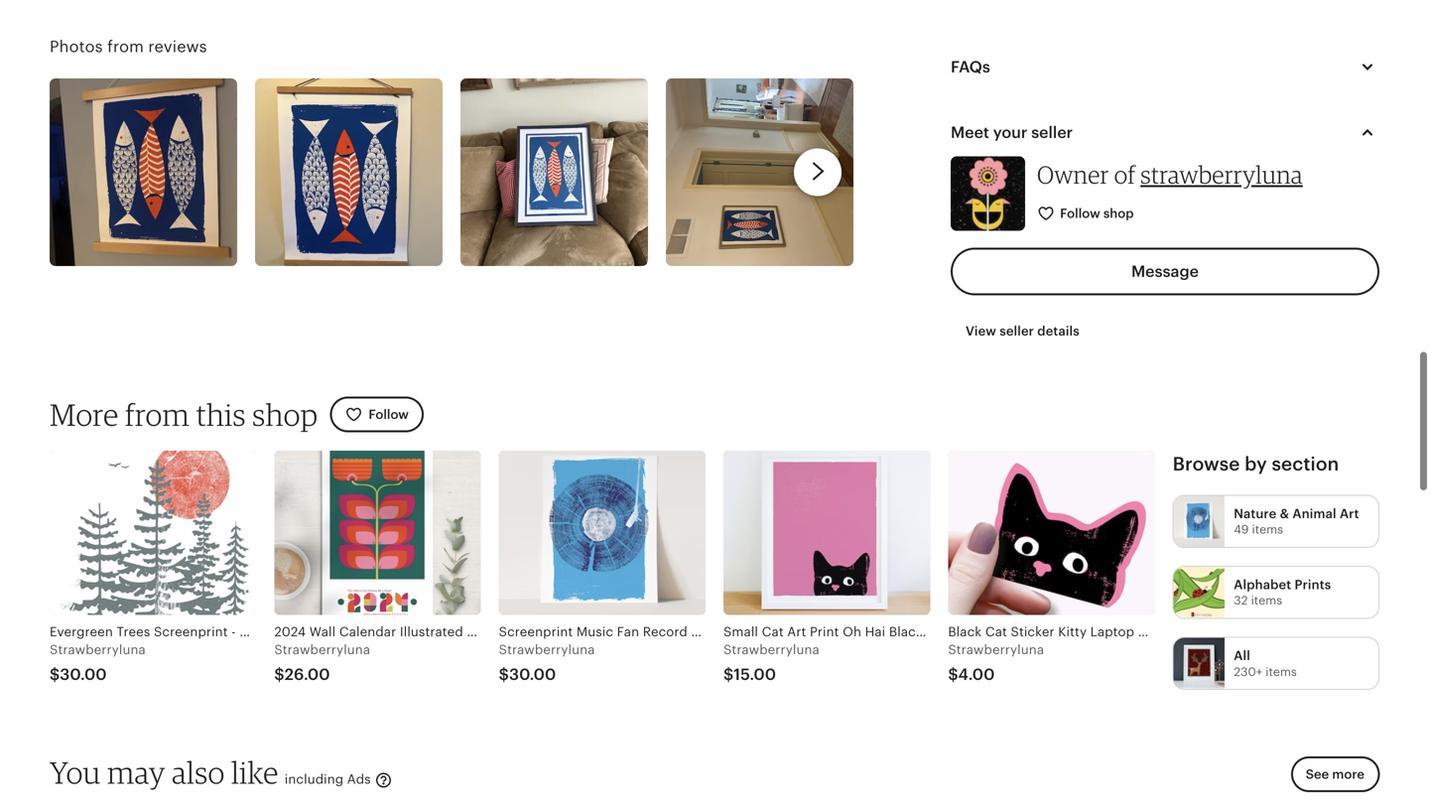 Task type: describe. For each thing, give the bounding box(es) containing it.
art
[[1340, 506, 1360, 521]]

section
[[1272, 453, 1340, 474]]

30.00 for evergreen trees screenprint - art print silkscreen - red sun northwest forest poster woodland art print image
[[60, 666, 107, 684]]

230+
[[1234, 665, 1263, 678]]

see more
[[1306, 767, 1365, 782]]

strawberryluna $ 4.00
[[948, 642, 1045, 684]]

$ for black cat sticker kitty laptop tumbler sticker die cut fun cute pink oh hai cat image
[[948, 666, 959, 684]]

see
[[1306, 767, 1330, 782]]

may
[[107, 754, 165, 791]]

reviews
[[148, 38, 207, 56]]

$ for 2024 wall calendar illustrated art print botanical wall art nature birds and flowers retro style art calendar graphic design image
[[274, 666, 285, 684]]

strawberryluna link
[[1141, 160, 1303, 189]]

items inside nature & animal art 49 items
[[1253, 523, 1284, 536]]

strawberryluna $ 15.00
[[724, 642, 820, 684]]

32
[[1234, 594, 1248, 607]]

all 230+ items
[[1234, 648, 1297, 678]]

&
[[1280, 506, 1290, 521]]

26.00
[[285, 666, 330, 684]]

nature & animal art 49 items
[[1234, 506, 1360, 536]]

items inside alphabet prints 32 items
[[1252, 594, 1283, 607]]

ads
[[347, 772, 371, 787]]

0 horizontal spatial shop
[[252, 396, 318, 433]]

$ for small cat art print oh hai black cat print kitty wall art nursery print home office art wall decor image
[[724, 666, 734, 684]]

follow shop
[[1061, 206, 1134, 221]]

you may also like including ads
[[50, 754, 375, 791]]

photos from reviews
[[50, 38, 207, 56]]

meet your seller
[[951, 123, 1073, 141]]

strawberryluna for black cat sticker kitty laptop tumbler sticker die cut fun cute pink oh hai cat image
[[948, 642, 1045, 657]]

nature
[[1234, 506, 1277, 521]]

owner of strawberryluna
[[1038, 160, 1303, 189]]

like
[[231, 754, 279, 791]]

evergreen trees screenprint - art print silkscreen - red sun northwest forest poster woodland art print image
[[50, 451, 256, 615]]

follow for follow shop
[[1061, 206, 1101, 221]]

see more link
[[1286, 756, 1380, 804]]

alphabet prints 32 items
[[1234, 577, 1332, 607]]

see more listings in the alphabet prints section image
[[1174, 567, 1225, 618]]

details
[[1038, 324, 1080, 339]]

see more listings in the nature & animal art section image
[[1174, 496, 1225, 547]]

prints
[[1295, 577, 1332, 592]]

see more button
[[1291, 756, 1380, 792]]

more
[[50, 396, 119, 433]]

view seller details link
[[951, 313, 1095, 349]]

more
[[1333, 767, 1365, 782]]

view seller details
[[966, 324, 1080, 339]]

from for this
[[125, 396, 190, 433]]

screenprint music fan record player art print record art wood texture vinyl lp art silkscreen - nature sounds - indigo blue - wall art decor image
[[499, 451, 706, 615]]

you
[[50, 754, 101, 791]]

by
[[1245, 453, 1268, 474]]

strawberryluna $ 30.00 for evergreen trees screenprint - art print silkscreen - red sun northwest forest poster woodland art print image
[[50, 642, 146, 684]]

1 vertical spatial seller
[[1000, 324, 1035, 339]]

$ for screenprint music fan record player art print record art wood texture vinyl lp art silkscreen - nature sounds - indigo blue - wall art decor image
[[499, 666, 509, 684]]

seller inside dropdown button
[[1032, 123, 1073, 141]]

including
[[285, 772, 344, 787]]

of
[[1115, 160, 1136, 189]]



Task type: locate. For each thing, give the bounding box(es) containing it.
seller right your at the right of the page
[[1032, 123, 1073, 141]]

see more listings in the all section image
[[1174, 638, 1225, 689]]

1 horizontal spatial shop
[[1104, 206, 1134, 221]]

0 horizontal spatial strawberryluna $ 30.00
[[50, 642, 146, 684]]

from for reviews
[[107, 38, 144, 56]]

0 vertical spatial items
[[1253, 523, 1284, 536]]

4.00
[[959, 666, 995, 684]]

photos
[[50, 38, 103, 56]]

items
[[1253, 523, 1284, 536], [1252, 594, 1283, 607], [1266, 665, 1297, 678]]

alphabet
[[1234, 577, 1292, 592]]

faqs button
[[933, 43, 1398, 91]]

2 vertical spatial items
[[1266, 665, 1297, 678]]

$ inside strawberryluna $ 26.00
[[274, 666, 285, 684]]

from left this
[[125, 396, 190, 433]]

strawberryluna $ 30.00 for screenprint music fan record player art print record art wood texture vinyl lp art silkscreen - nature sounds - indigo blue - wall art decor image
[[499, 642, 595, 684]]

follow inside follow button
[[369, 407, 409, 422]]

1 horizontal spatial 30.00
[[509, 666, 556, 684]]

follow
[[1061, 206, 1101, 221], [369, 407, 409, 422]]

items down alphabet
[[1252, 594, 1283, 607]]

strawberryluna $ 26.00
[[274, 642, 370, 684]]

owner
[[1038, 160, 1110, 189]]

owner of <a href='https://www.etsy.com/shop/strawberryluna?ref=l2-about-shopname' class='wt-text-link'>strawberryluna</a> image
[[951, 156, 1026, 231]]

$ inside strawberryluna $ 4.00
[[948, 666, 959, 684]]

1 vertical spatial shop
[[252, 396, 318, 433]]

message
[[1132, 263, 1199, 280]]

4 $ from the left
[[724, 666, 734, 684]]

strawberryluna for screenprint music fan record player art print record art wood texture vinyl lp art silkscreen - nature sounds - indigo blue - wall art decor image
[[499, 642, 595, 657]]

meet
[[951, 123, 990, 141]]

$ inside strawberryluna $ 15.00
[[724, 666, 734, 684]]

also
[[172, 754, 225, 791]]

items down nature
[[1253, 523, 1284, 536]]

shop down of
[[1104, 206, 1134, 221]]

from right photos at the top left of page
[[107, 38, 144, 56]]

browse by section
[[1173, 453, 1340, 474]]

1 30.00 from the left
[[60, 666, 107, 684]]

1 vertical spatial items
[[1252, 594, 1283, 607]]

0 vertical spatial seller
[[1032, 123, 1073, 141]]

items right '230+'
[[1266, 665, 1297, 678]]

faqs
[[951, 58, 991, 76]]

0 vertical spatial from
[[107, 38, 144, 56]]

$
[[50, 666, 60, 684], [274, 666, 285, 684], [499, 666, 509, 684], [724, 666, 734, 684], [948, 666, 959, 684]]

strawberryluna for evergreen trees screenprint - art print silkscreen - red sun northwest forest poster woodland art print image
[[50, 642, 146, 657]]

this
[[196, 396, 246, 433]]

1 horizontal spatial follow
[[1061, 206, 1101, 221]]

shop inside button
[[1104, 206, 1134, 221]]

2 30.00 from the left
[[509, 666, 556, 684]]

follow inside follow shop button
[[1061, 206, 1101, 221]]

message button
[[951, 248, 1380, 295]]

5 $ from the left
[[948, 666, 959, 684]]

follow for follow
[[369, 407, 409, 422]]

items inside all 230+ items
[[1266, 665, 1297, 678]]

seller
[[1032, 123, 1073, 141], [1000, 324, 1035, 339]]

3 $ from the left
[[499, 666, 509, 684]]

more from this shop
[[50, 396, 318, 433]]

shop
[[1104, 206, 1134, 221], [252, 396, 318, 433]]

1 strawberryluna $ 30.00 from the left
[[50, 642, 146, 684]]

2 strawberryluna $ 30.00 from the left
[[499, 642, 595, 684]]

seller right view
[[1000, 324, 1035, 339]]

animal
[[1293, 506, 1337, 521]]

meet your seller button
[[933, 109, 1398, 156]]

strawberryluna for small cat art print oh hai black cat print kitty wall art nursery print home office art wall decor image
[[724, 642, 820, 657]]

49
[[1234, 523, 1249, 536]]

2 $ from the left
[[274, 666, 285, 684]]

0 horizontal spatial follow
[[369, 407, 409, 422]]

from
[[107, 38, 144, 56], [125, 396, 190, 433]]

all
[[1234, 648, 1251, 663]]

browse
[[1173, 453, 1241, 474]]

$ for evergreen trees screenprint - art print silkscreen - red sun northwest forest poster woodland art print image
[[50, 666, 60, 684]]

0 vertical spatial follow
[[1061, 206, 1101, 221]]

view
[[966, 324, 997, 339]]

1 $ from the left
[[50, 666, 60, 684]]

strawberryluna for 2024 wall calendar illustrated art print botanical wall art nature birds and flowers retro style art calendar graphic design image
[[274, 642, 370, 657]]

1 horizontal spatial strawberryluna $ 30.00
[[499, 642, 595, 684]]

follow shop button
[[1023, 195, 1151, 232]]

your
[[994, 123, 1028, 141]]

0 horizontal spatial 30.00
[[60, 666, 107, 684]]

15.00
[[734, 666, 776, 684]]

1 vertical spatial from
[[125, 396, 190, 433]]

strawberryluna
[[1141, 160, 1303, 189], [50, 642, 146, 657], [274, 642, 370, 657], [499, 642, 595, 657], [724, 642, 820, 657], [948, 642, 1045, 657]]

follow button
[[330, 397, 424, 433]]

2024 wall calendar illustrated art print botanical wall art nature birds and flowers retro style art calendar graphic design image
[[274, 451, 481, 615]]

strawberryluna $ 30.00
[[50, 642, 146, 684], [499, 642, 595, 684]]

small cat art print oh hai black cat print kitty wall art nursery print home office art wall decor image
[[724, 451, 931, 615]]

30.00 for screenprint music fan record player art print record art wood texture vinyl lp art silkscreen - nature sounds - indigo blue - wall art decor image
[[509, 666, 556, 684]]

0 vertical spatial shop
[[1104, 206, 1134, 221]]

1 vertical spatial follow
[[369, 407, 409, 422]]

shop right this
[[252, 396, 318, 433]]

30.00
[[60, 666, 107, 684], [509, 666, 556, 684]]

black cat sticker kitty laptop tumbler sticker die cut fun cute pink oh hai cat image
[[948, 451, 1155, 615]]



Task type: vqa. For each thing, say whether or not it's contained in the screenshot.
$ within strawberryluna $ 15.00
yes



